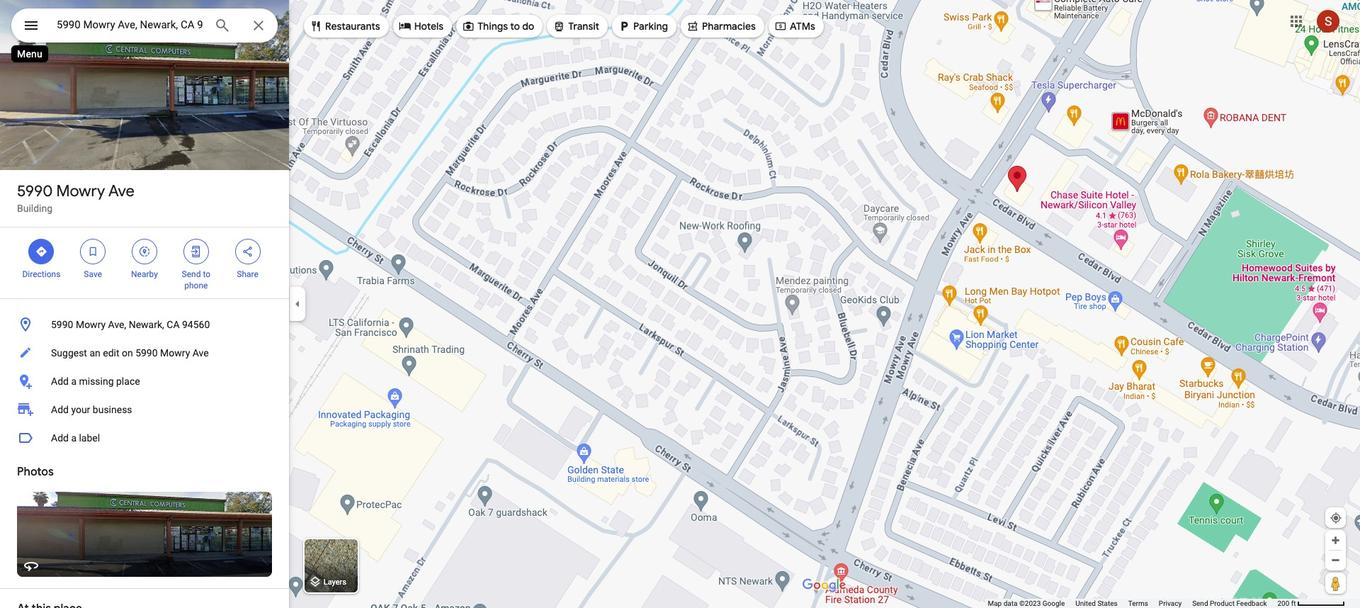 Task type: vqa. For each thing, say whether or not it's contained in the screenshot.
'Ave' inside 5990 Mowry Ave Building
yes



Task type: locate. For each thing, give the bounding box(es) containing it.
1 horizontal spatial to
[[510, 20, 520, 33]]

missing
[[79, 376, 114, 387]]

suggest an edit on 5990 mowry ave
[[51, 347, 209, 359]]

restaurants
[[325, 20, 380, 33]]

send for send to phone
[[182, 269, 201, 279]]

send inside send to phone
[[182, 269, 201, 279]]


[[462, 18, 475, 34]]

200 ft
[[1278, 600, 1296, 607]]

mowry
[[56, 181, 105, 201], [76, 319, 106, 330], [160, 347, 190, 359]]

united states button
[[1076, 599, 1118, 608]]

None field
[[57, 16, 203, 33]]

2 vertical spatial 5990
[[135, 347, 158, 359]]

1 add from the top
[[51, 376, 69, 387]]

ft
[[1292, 600, 1296, 607]]

ca
[[167, 319, 180, 330]]

send left product
[[1193, 600, 1209, 607]]

to
[[510, 20, 520, 33], [203, 269, 210, 279]]

 parking
[[618, 18, 668, 34]]

©2023
[[1020, 600, 1041, 607]]

0 vertical spatial add
[[51, 376, 69, 387]]

1 vertical spatial send
[[1193, 600, 1209, 607]]

none field inside 5990 mowry ave, newark, ca 94560 field
[[57, 16, 203, 33]]

footer
[[988, 599, 1278, 608]]

1 vertical spatial 5990
[[51, 319, 73, 330]]

0 vertical spatial to
[[510, 20, 520, 33]]

200 ft button
[[1278, 600, 1346, 607]]

 search field
[[11, 9, 278, 45]]

to up phone
[[203, 269, 210, 279]]

mowry down the ca
[[160, 347, 190, 359]]

map data ©2023 google
[[988, 600, 1065, 607]]

 button
[[11, 9, 51, 45]]

a
[[71, 376, 77, 387], [71, 432, 77, 444]]

1 horizontal spatial ave
[[193, 347, 209, 359]]

1 horizontal spatial send
[[1193, 600, 1209, 607]]

terms button
[[1129, 599, 1149, 608]]

send for send product feedback
[[1193, 600, 1209, 607]]

1 vertical spatial to
[[203, 269, 210, 279]]

footer containing map data ©2023 google
[[988, 599, 1278, 608]]

privacy button
[[1159, 599, 1182, 608]]

1 vertical spatial mowry
[[76, 319, 106, 330]]

1 vertical spatial add
[[51, 404, 69, 415]]

show your location image
[[1330, 512, 1343, 524]]

2 a from the top
[[71, 432, 77, 444]]

your
[[71, 404, 90, 415]]

5990 up building
[[17, 181, 53, 201]]

5990 for ave
[[17, 181, 53, 201]]


[[774, 18, 787, 34]]

0 horizontal spatial to
[[203, 269, 210, 279]]

hotels
[[414, 20, 444, 33]]

5990 right on
[[135, 347, 158, 359]]

a for label
[[71, 432, 77, 444]]


[[241, 244, 254, 259]]

send up phone
[[182, 269, 201, 279]]

a left missing
[[71, 376, 77, 387]]

0 vertical spatial a
[[71, 376, 77, 387]]

add down suggest at bottom
[[51, 376, 69, 387]]

 hotels
[[399, 18, 444, 34]]

zoom out image
[[1331, 555, 1341, 565]]


[[23, 16, 40, 35]]

send inside send product feedback button
[[1193, 600, 1209, 607]]

1 vertical spatial ave
[[193, 347, 209, 359]]

directions
[[22, 269, 60, 279]]

send
[[182, 269, 201, 279], [1193, 600, 1209, 607]]

5990 up suggest at bottom
[[51, 319, 73, 330]]

 restaurants
[[310, 18, 380, 34]]

0 vertical spatial send
[[182, 269, 201, 279]]

5990 inside suggest an edit on 5990 mowry ave button
[[135, 347, 158, 359]]

suggest an edit on 5990 mowry ave button
[[0, 339, 289, 367]]

actions for 5990 mowry ave region
[[0, 227, 289, 298]]

place
[[116, 376, 140, 387]]

2 vertical spatial add
[[51, 432, 69, 444]]

privacy
[[1159, 600, 1182, 607]]

add left the your
[[51, 404, 69, 415]]

5990 inside the 5990 mowry ave, newark, ca 94560 button
[[51, 319, 73, 330]]

mowry for ave,
[[76, 319, 106, 330]]

an
[[90, 347, 100, 359]]

mowry for ave
[[56, 181, 105, 201]]

mowry inside 5990 mowry ave building
[[56, 181, 105, 201]]

parking
[[634, 20, 668, 33]]

united states
[[1076, 600, 1118, 607]]

edit
[[103, 347, 119, 359]]

google maps element
[[0, 0, 1361, 608]]

5990 Mowry Ave, Newark, CA 94560 field
[[11, 9, 278, 43]]

a left label
[[71, 432, 77, 444]]

0 vertical spatial 5990
[[17, 181, 53, 201]]

5990 for ave,
[[51, 319, 73, 330]]

5990 mowry ave, newark, ca 94560
[[51, 319, 210, 330]]

send product feedback button
[[1193, 599, 1267, 608]]

map
[[988, 600, 1002, 607]]

0 horizontal spatial send
[[182, 269, 201, 279]]

add a label
[[51, 432, 100, 444]]

1 a from the top
[[71, 376, 77, 387]]

0 vertical spatial mowry
[[56, 181, 105, 201]]

ave
[[108, 181, 135, 201], [193, 347, 209, 359]]

mowry left ave,
[[76, 319, 106, 330]]

add
[[51, 376, 69, 387], [51, 404, 69, 415], [51, 432, 69, 444]]

send to phone
[[182, 269, 210, 291]]

to left the do
[[510, 20, 520, 33]]

1 vertical spatial a
[[71, 432, 77, 444]]

google
[[1043, 600, 1065, 607]]

mowry up  at the top left of the page
[[56, 181, 105, 201]]

 atms
[[774, 18, 816, 34]]

share
[[237, 269, 259, 279]]

5990 inside 5990 mowry ave building
[[17, 181, 53, 201]]

2 add from the top
[[51, 404, 69, 415]]

add left label
[[51, 432, 69, 444]]

add a missing place button
[[0, 367, 289, 395]]


[[138, 244, 151, 259]]

0 horizontal spatial ave
[[108, 181, 135, 201]]

data
[[1004, 600, 1018, 607]]

3 add from the top
[[51, 432, 69, 444]]

5990
[[17, 181, 53, 201], [51, 319, 73, 330], [135, 347, 158, 359]]

0 vertical spatial ave
[[108, 181, 135, 201]]



Task type: describe. For each thing, give the bounding box(es) containing it.

[[687, 18, 699, 34]]

94560
[[182, 319, 210, 330]]

nearby
[[131, 269, 158, 279]]

send product feedback
[[1193, 600, 1267, 607]]

states
[[1098, 600, 1118, 607]]

add your business link
[[0, 395, 289, 424]]

5990 mowry ave main content
[[0, 0, 289, 608]]

google account: sheryl atherton  
(sheryl.atherton@adept.ai) image
[[1317, 10, 1340, 32]]

add a label button
[[0, 424, 289, 452]]

footer inside "google maps" element
[[988, 599, 1278, 608]]

ave inside suggest an edit on 5990 mowry ave button
[[193, 347, 209, 359]]

to inside send to phone
[[203, 269, 210, 279]]

product
[[1210, 600, 1235, 607]]

photos
[[17, 465, 54, 479]]

pharmacies
[[702, 20, 756, 33]]

collapse side panel image
[[290, 296, 305, 312]]

things
[[478, 20, 508, 33]]

a for missing
[[71, 376, 77, 387]]


[[310, 18, 322, 34]]

business
[[93, 404, 132, 415]]

add a missing place
[[51, 376, 140, 387]]

2 vertical spatial mowry
[[160, 347, 190, 359]]

save
[[84, 269, 102, 279]]

ave,
[[108, 319, 126, 330]]

suggest
[[51, 347, 87, 359]]

to inside  things to do
[[510, 20, 520, 33]]


[[553, 18, 566, 34]]


[[190, 244, 203, 259]]

zoom in image
[[1331, 535, 1341, 546]]

label
[[79, 432, 100, 444]]

add for add a label
[[51, 432, 69, 444]]

phone
[[184, 281, 208, 291]]

 transit
[[553, 18, 600, 34]]

add for add a missing place
[[51, 376, 69, 387]]

atms
[[790, 20, 816, 33]]


[[87, 244, 99, 259]]

 pharmacies
[[687, 18, 756, 34]]

5990 mowry ave, newark, ca 94560 button
[[0, 310, 289, 339]]

200
[[1278, 600, 1290, 607]]

5990 mowry ave building
[[17, 181, 135, 214]]

terms
[[1129, 600, 1149, 607]]

on
[[122, 347, 133, 359]]


[[399, 18, 411, 34]]

 things to do
[[462, 18, 535, 34]]

transit
[[569, 20, 600, 33]]


[[35, 244, 48, 259]]

add for add your business
[[51, 404, 69, 415]]

feedback
[[1237, 600, 1267, 607]]

united
[[1076, 600, 1096, 607]]

layers
[[324, 578, 346, 587]]


[[618, 18, 631, 34]]

show street view coverage image
[[1326, 573, 1346, 594]]

add your business
[[51, 404, 132, 415]]

do
[[522, 20, 535, 33]]

ave inside 5990 mowry ave building
[[108, 181, 135, 201]]

newark,
[[129, 319, 164, 330]]

building
[[17, 203, 53, 214]]



